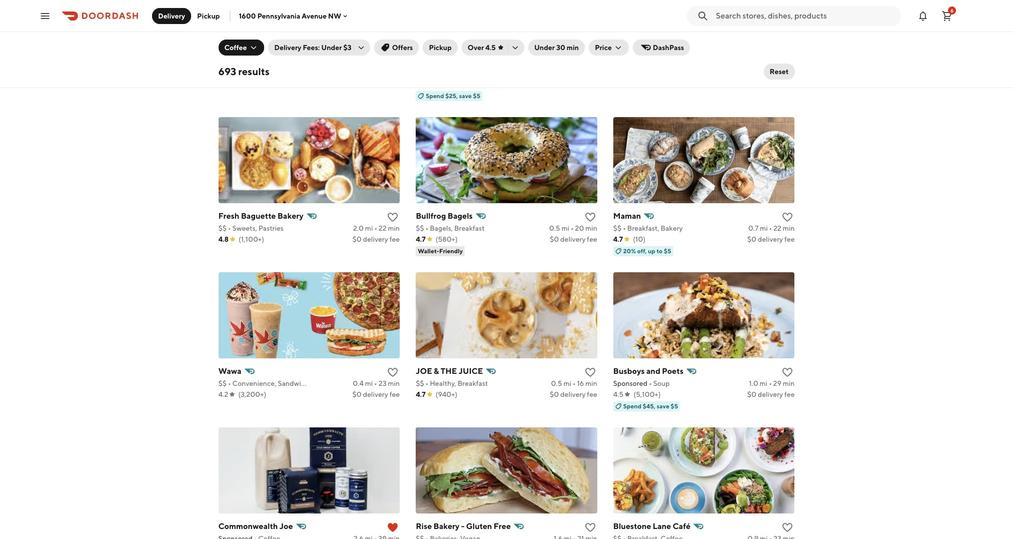 Task type: describe. For each thing, give the bounding box(es) containing it.
bagels
[[448, 211, 473, 221]]

min for puro gusto cafe
[[784, 69, 795, 77]]

4.5 inside over 4.5 button
[[486, 44, 496, 52]]

min for $$ • convenience, sandwiches
[[388, 379, 400, 387]]

café
[[673, 522, 691, 531]]

convenience,
[[233, 379, 277, 387]]

delivery button
[[152, 8, 191, 24]]

click to add this store to your saved list image for lane
[[782, 522, 794, 534]]

tea
[[239, 56, 252, 65]]

1600
[[239, 12, 256, 20]]

1600 pennsylvania avenue nw
[[239, 12, 342, 20]]

6 button
[[938, 6, 958, 26]]

bluestone
[[614, 522, 652, 531]]

gusto
[[633, 56, 656, 65]]

mi for $$ • healthy, breakfast
[[564, 379, 572, 387]]

blue
[[416, 56, 433, 65]]

mi for $$ • convenience, sandwiches
[[365, 379, 373, 387]]

wallet-
[[418, 247, 440, 255]]

1 items, open order cart image
[[942, 10, 954, 22]]

gluten
[[467, 522, 492, 531]]

1.0
[[750, 379, 759, 387]]

reset
[[770, 68, 789, 76]]

$25,
[[446, 92, 458, 99]]

the
[[441, 366, 457, 376]]

(940+)
[[436, 390, 458, 398]]

$$ • convenience, sandwiches
[[219, 379, 316, 387]]

soho tea & coffee $$ • coffee, sandwiches
[[219, 56, 296, 77]]

$​0 delivery fee down offers button
[[353, 80, 400, 88]]

cafe
[[658, 56, 676, 65]]

• left the 29
[[770, 379, 772, 387]]

delivery for delivery
[[158, 12, 185, 20]]

min inside button
[[567, 44, 579, 52]]

lane
[[653, 522, 672, 531]]

• down joe at the left
[[426, 379, 429, 387]]

1.0 mi • 29 min
[[750, 379, 795, 387]]

click to add this store to your saved list image for baguette
[[387, 211, 399, 223]]

• left 23
[[375, 379, 378, 387]]

delivery for maman
[[758, 235, 784, 243]]

(580+)
[[436, 235, 458, 243]]

4.7 for maman
[[614, 235, 624, 243]]

mi right 1.0
[[760, 379, 768, 387]]

reset button
[[764, 64, 795, 80]]

22 for fresh baguette bakery
[[379, 224, 387, 232]]

$$ for bullfrog bagels
[[416, 224, 424, 232]]

$​0 delivery fee for maman
[[748, 235, 795, 243]]

over
[[468, 44, 484, 52]]

0.3 mi • 21 min
[[750, 69, 795, 77]]

bullfrog
[[416, 211, 446, 221]]

23
[[379, 379, 387, 387]]

price button
[[589, 40, 629, 56]]

wallet-friendly
[[418, 247, 463, 255]]

delivery for joe & the juice
[[561, 390, 586, 398]]

(1,100+)
[[239, 235, 264, 243]]

maman
[[614, 211, 642, 221]]

puro gusto cafe
[[614, 56, 676, 65]]

busboys
[[614, 366, 645, 376]]

0.5 mi • 20 min
[[550, 224, 598, 232]]

0.5 for joe & the juice
[[552, 379, 563, 387]]

delivery for delivery fees: under $3
[[275, 44, 302, 52]]

-
[[461, 522, 465, 531]]

over 4.5
[[468, 44, 496, 52]]

22 for maman
[[774, 224, 782, 232]]

and
[[647, 366, 661, 376]]

fresh baguette bakery
[[219, 211, 304, 221]]

• left 21
[[771, 69, 774, 77]]

• down wawa
[[228, 379, 231, 387]]

coffee inside button
[[225, 44, 247, 52]]

fee down reset button
[[785, 80, 795, 88]]

delivery down offers button
[[363, 80, 389, 88]]

fee for busboys and poets
[[785, 390, 795, 398]]

4.6 for (990+)
[[219, 80, 229, 88]]

$​0 delivery fee down 0.3 mi • 21 min
[[748, 80, 795, 88]]

30
[[557, 44, 566, 52]]

coffee inside the soho tea & coffee $$ • coffee, sandwiches
[[261, 56, 287, 65]]

baguette
[[241, 211, 276, 221]]

mi for $$ • bagels, breakfast
[[562, 224, 570, 232]]

6
[[951, 7, 954, 13]]

under inside button
[[535, 44, 555, 52]]

bottle
[[435, 56, 459, 65]]

1 under from the left
[[322, 44, 342, 52]]

click to add this store to your saved list image for bakery
[[585, 522, 597, 534]]

0.4
[[353, 379, 364, 387]]

click to add this store to your saved list image for and
[[782, 366, 794, 378]]

$$ • bagels, breakfast
[[416, 224, 485, 232]]

pastries
[[259, 224, 284, 232]]

• down maman
[[623, 224, 626, 232]]

693
[[219, 66, 236, 77]]

commonwealth joe
[[219, 522, 293, 531]]

delivery for busboys and poets
[[758, 390, 784, 398]]

$$ for maman
[[614, 224, 622, 232]]

(990+)
[[239, 80, 261, 88]]

offers button
[[374, 40, 419, 56]]

Store search: begin typing to search for stores available on DoorDash text field
[[717, 10, 896, 21]]

coffee button
[[219, 40, 265, 56]]

4.7 for joe & the juice
[[416, 390, 426, 398]]

4.7 left (27)
[[614, 80, 624, 88]]

29
[[774, 379, 782, 387]]

fees:
[[303, 44, 320, 52]]

fee for wawa
[[390, 390, 400, 398]]

20%
[[624, 247, 637, 255]]

20
[[576, 224, 585, 232]]

juice
[[459, 366, 483, 376]]

mi for puro gusto cafe
[[762, 69, 770, 77]]

$​0 for fresh baguette bakery
[[353, 235, 362, 243]]

bluestone lane café link
[[614, 520, 795, 539]]

4.7 for bullfrog bagels
[[416, 235, 426, 243]]

poets
[[663, 366, 684, 376]]

rise bakery - gluten free link
[[416, 520, 598, 539]]

open menu image
[[39, 10, 51, 22]]

$​0 delivery fee down 30
[[550, 80, 598, 88]]

$​0 for busboys and poets
[[748, 390, 757, 398]]

breakfast for joe & the juice
[[458, 379, 488, 387]]

0.5 mi • 16 min
[[552, 379, 598, 387]]

0.3
[[750, 69, 761, 77]]

avenue
[[302, 12, 327, 20]]

rise
[[416, 522, 432, 531]]

(3,200+)
[[238, 390, 266, 398]]



Task type: vqa. For each thing, say whether or not it's contained in the screenshot.


Task type: locate. For each thing, give the bounding box(es) containing it.
0 vertical spatial bakery
[[278, 211, 304, 221]]

save right $45,
[[657, 402, 670, 410]]

4.7
[[614, 80, 624, 88], [416, 235, 426, 243], [614, 235, 624, 243], [416, 390, 426, 398]]

1 horizontal spatial bakery
[[434, 522, 460, 531]]

min right 20
[[586, 224, 598, 232]]

dashpass
[[653, 44, 685, 52]]

$$ • healthy, breakfast
[[416, 379, 488, 387]]

1 horizontal spatial delivery
[[275, 44, 302, 52]]

& right tea
[[254, 56, 259, 65]]

spend
[[426, 92, 444, 99], [624, 402, 642, 410]]

$5 for spend $45, save $5
[[671, 402, 679, 410]]

free
[[494, 522, 511, 531]]

fee down 0.7 mi • 22 min
[[785, 235, 795, 243]]

sweets,
[[233, 224, 257, 232]]

693 results
[[219, 66, 270, 77]]

$45,
[[643, 402, 656, 410]]

notification bell image
[[918, 10, 930, 22]]

under left $3
[[322, 44, 342, 52]]

click to add this store to your saved list image
[[782, 56, 794, 68], [387, 211, 399, 223], [585, 211, 597, 223], [387, 366, 399, 378], [782, 366, 794, 378], [585, 522, 597, 534], [782, 522, 794, 534]]

• right 0.7
[[770, 224, 773, 232]]

& left the
[[434, 366, 439, 376]]

fee down 0.4 mi • 23 min
[[390, 390, 400, 398]]

1 horizontal spatial 4.5
[[614, 390, 624, 398]]

$5 right to
[[664, 247, 672, 255]]

(27)
[[634, 80, 646, 88]]

16
[[578, 379, 585, 387]]

(5,100+)
[[634, 390, 661, 398]]

4.7 up wallet- at top left
[[416, 235, 426, 243]]

delivery down 0.4 mi • 23 min
[[363, 390, 389, 398]]

1 horizontal spatial 4.6
[[416, 80, 426, 88]]

2 vertical spatial bakery
[[434, 522, 460, 531]]

0.5 for bullfrog bagels
[[550, 224, 561, 232]]

1 vertical spatial pickup
[[429, 44, 452, 52]]

20% off, up to $5
[[624, 247, 672, 255]]

delivery down "1.0 mi • 29 min"
[[758, 390, 784, 398]]

delivery for wawa
[[363, 390, 389, 398]]

$$
[[219, 69, 227, 77], [219, 224, 227, 232], [416, 224, 424, 232], [614, 224, 622, 232], [219, 379, 227, 387], [416, 379, 424, 387]]

1 horizontal spatial spend
[[624, 402, 642, 410]]

• inside the soho tea & coffee $$ • coffee, sandwiches
[[228, 69, 231, 77]]

breakfast down juice
[[458, 379, 488, 387]]

$$ up 4.8 at the left of page
[[219, 224, 227, 232]]

1 horizontal spatial &
[[434, 366, 439, 376]]

delivery inside button
[[158, 12, 185, 20]]

min right 16
[[586, 379, 598, 387]]

fee down offers button
[[390, 80, 400, 88]]

click to add this store to your saved list image up 0.7 mi • 22 min
[[782, 211, 794, 223]]

fee down price
[[588, 80, 598, 88]]

$$ down maman
[[614, 224, 622, 232]]

$$ down soho
[[219, 69, 227, 77]]

$​0 for maman
[[748, 235, 757, 243]]

mi
[[762, 69, 770, 77], [365, 224, 373, 232], [562, 224, 570, 232], [761, 224, 768, 232], [365, 379, 373, 387], [564, 379, 572, 387], [760, 379, 768, 387]]

2 4.6 from the left
[[416, 80, 426, 88]]

4.2
[[219, 390, 228, 398]]

click to add this store to your saved list image for joe & the juice
[[585, 366, 597, 378]]

• right 2.0 at the left top
[[375, 224, 378, 232]]

mi right 0.3
[[762, 69, 770, 77]]

0 vertical spatial pickup
[[197, 12, 220, 20]]

spend $45, save $5
[[624, 402, 679, 410]]

(10)
[[634, 235, 646, 243]]

nw
[[328, 12, 342, 20]]

0 horizontal spatial spend
[[426, 92, 444, 99]]

22 right 2.0 at the left top
[[379, 224, 387, 232]]

1 vertical spatial pickup button
[[423, 40, 458, 56]]

$​0 delivery fee down the 2.0 mi • 22 min
[[353, 235, 400, 243]]

offers
[[392, 44, 413, 52]]

breakfast for bullfrog bagels
[[455, 224, 485, 232]]

coffee up results
[[261, 56, 287, 65]]

delivery down 0.5 mi • 16 min
[[561, 390, 586, 398]]

fee for fresh baguette bakery
[[390, 235, 400, 243]]

delivery down 0.5 mi • 20 min
[[561, 235, 586, 243]]

0 vertical spatial 4.5
[[486, 44, 496, 52]]

& inside the soho tea & coffee $$ • coffee, sandwiches
[[254, 56, 259, 65]]

2 vertical spatial $5
[[671, 402, 679, 410]]

0 vertical spatial sandwiches
[[258, 69, 296, 77]]

0 horizontal spatial pickup
[[197, 12, 220, 20]]

1 horizontal spatial under
[[535, 44, 555, 52]]

4.6 down 693
[[219, 80, 229, 88]]

$​0 delivery fee down "1.0 mi • 29 min"
[[748, 390, 795, 398]]

min for $$ • healthy, breakfast
[[586, 379, 598, 387]]

0 vertical spatial pickup button
[[191, 8, 226, 24]]

healthy,
[[430, 379, 457, 387]]

delivery
[[158, 12, 185, 20], [275, 44, 302, 52]]

fee down 0.5 mi • 16 min
[[588, 390, 598, 398]]

delivery down the 2.0 mi • 22 min
[[363, 235, 389, 243]]

min for $$ • bagels, breakfast
[[586, 224, 598, 232]]

1 vertical spatial 4.5
[[614, 390, 624, 398]]

$​0 delivery fee for joe & the juice
[[550, 390, 598, 398]]

click to add this store to your saved list image up 0.5 mi • 16 min
[[585, 366, 597, 378]]

$5 right $45,
[[671, 402, 679, 410]]

1 vertical spatial 0.5
[[552, 379, 563, 387]]

&
[[254, 56, 259, 65], [434, 366, 439, 376]]

(143)
[[436, 80, 452, 88]]

0 vertical spatial $5
[[473, 92, 481, 99]]

sandwiches right convenience,
[[278, 379, 316, 387]]

coffee
[[225, 44, 247, 52], [261, 56, 287, 65], [460, 56, 486, 65]]

spend for spend $45, save $5
[[624, 402, 642, 410]]

blue bottle coffee
[[416, 56, 486, 65]]

min
[[567, 44, 579, 52], [784, 69, 795, 77], [388, 224, 400, 232], [586, 224, 598, 232], [784, 224, 795, 232], [388, 379, 400, 387], [586, 379, 598, 387], [784, 379, 795, 387]]

0 horizontal spatial 22
[[379, 224, 387, 232]]

click to remove this store from your saved list image
[[387, 522, 399, 534]]

breakfast
[[455, 224, 485, 232], [458, 379, 488, 387]]

2.0
[[353, 224, 364, 232]]

2 horizontal spatial bakery
[[661, 224, 683, 232]]

pickup right "delivery" button
[[197, 12, 220, 20]]

$​0 delivery fee for busboys and poets
[[748, 390, 795, 398]]

2 22 from the left
[[774, 224, 782, 232]]

mi left 16
[[564, 379, 572, 387]]

under 30 min
[[535, 44, 579, 52]]

min right 23
[[388, 379, 400, 387]]

0.5 left 20
[[550, 224, 561, 232]]

mi left 20
[[562, 224, 570, 232]]

$​0 delivery fee for fresh baguette bakery
[[353, 235, 400, 243]]

$$ • sweets, pastries
[[219, 224, 284, 232]]

price
[[595, 44, 612, 52]]

0.5
[[550, 224, 561, 232], [552, 379, 563, 387]]

$$ for wawa
[[219, 379, 227, 387]]

• left 20
[[571, 224, 574, 232]]

$$ down bullfrog
[[416, 224, 424, 232]]

joe
[[280, 522, 293, 531]]

$​0 delivery fee for bullfrog bagels
[[550, 235, 598, 243]]

0.4 mi • 23 min
[[353, 379, 400, 387]]

2 horizontal spatial coffee
[[460, 56, 486, 65]]

spend for spend $25, save $5
[[426, 92, 444, 99]]

0 horizontal spatial bakery
[[278, 211, 304, 221]]

fee down "1.0 mi • 29 min"
[[785, 390, 795, 398]]

joe
[[416, 366, 433, 376]]

$3
[[344, 44, 352, 52]]

save right $25,
[[460, 92, 472, 99]]

1 vertical spatial sandwiches
[[278, 379, 316, 387]]

min right 2.0 at the left top
[[388, 224, 400, 232]]

wawa
[[219, 366, 242, 376]]

2 under from the left
[[535, 44, 555, 52]]

save for $45,
[[657, 402, 670, 410]]

1 horizontal spatial pickup button
[[423, 40, 458, 56]]

0 vertical spatial breakfast
[[455, 224, 485, 232]]

bagels,
[[430, 224, 453, 232]]

1 horizontal spatial pickup
[[429, 44, 452, 52]]

1 horizontal spatial 22
[[774, 224, 782, 232]]

1 vertical spatial delivery
[[275, 44, 302, 52]]

mi right the 0.4
[[365, 379, 373, 387]]

4.5 down the sponsored
[[614, 390, 624, 398]]

4.7 left (10)
[[614, 235, 624, 243]]

spend down the (143)
[[426, 92, 444, 99]]

fee for maman
[[785, 235, 795, 243]]

$​0 delivery fee down 0.5 mi • 16 min
[[550, 390, 598, 398]]

$$ inside the soho tea & coffee $$ • coffee, sandwiches
[[219, 69, 227, 77]]

dashpass button
[[633, 40, 691, 56]]

min for $$ • breakfast, bakery
[[784, 224, 795, 232]]

mi right 0.7
[[761, 224, 768, 232]]

$5 for spend $25, save $5
[[473, 92, 481, 99]]

4.7 down joe at the left
[[416, 390, 426, 398]]

coffee up soho
[[225, 44, 247, 52]]

bullfrog bagels
[[416, 211, 473, 221]]

1 horizontal spatial click to add this store to your saved list image
[[782, 211, 794, 223]]

$​0 for wawa
[[353, 390, 362, 398]]

$​0 delivery fee down 0.4 mi • 23 min
[[353, 390, 400, 398]]

joe & the juice
[[416, 366, 483, 376]]

$$ for joe & the juice
[[416, 379, 424, 387]]

fee down the 2.0 mi • 22 min
[[390, 235, 400, 243]]

fee for joe & the juice
[[588, 390, 598, 398]]

1 horizontal spatial coffee
[[261, 56, 287, 65]]

delivery
[[363, 80, 389, 88], [561, 80, 586, 88], [758, 80, 784, 88], [363, 235, 389, 243], [561, 235, 586, 243], [758, 235, 784, 243], [363, 390, 389, 398], [561, 390, 586, 398], [758, 390, 784, 398]]

spend left $45,
[[624, 402, 642, 410]]

save
[[460, 92, 472, 99], [657, 402, 670, 410]]

2.0 mi • 22 min
[[353, 224, 400, 232]]

mi for $$ • sweets, pastries
[[365, 224, 373, 232]]

up
[[649, 247, 656, 255]]

0 horizontal spatial 4.5
[[486, 44, 496, 52]]

0 vertical spatial spend
[[426, 92, 444, 99]]

rise bakery - gluten free
[[416, 522, 511, 531]]

$$ down joe at the left
[[416, 379, 424, 387]]

4.6 left the (143)
[[416, 80, 426, 88]]

21
[[775, 69, 782, 77]]

min right the 29
[[784, 379, 795, 387]]

1 vertical spatial breakfast
[[458, 379, 488, 387]]

bakery up to
[[661, 224, 683, 232]]

click to add this store to your saved list image
[[782, 211, 794, 223], [585, 366, 597, 378]]

1 vertical spatial bakery
[[661, 224, 683, 232]]

• left 16
[[573, 379, 576, 387]]

22
[[379, 224, 387, 232], [774, 224, 782, 232]]

0 horizontal spatial save
[[460, 92, 472, 99]]

0 horizontal spatial click to add this store to your saved list image
[[585, 366, 597, 378]]

bakery up 'pastries'
[[278, 211, 304, 221]]

delivery for bullfrog bagels
[[561, 235, 586, 243]]

4.6
[[219, 80, 229, 88], [416, 80, 426, 88]]

1 vertical spatial click to add this store to your saved list image
[[585, 366, 597, 378]]

0 vertical spatial 0.5
[[550, 224, 561, 232]]

fee down 0.5 mi • 20 min
[[588, 235, 598, 243]]

coffee down over on the top left of page
[[460, 56, 486, 65]]

$​0 for joe & the juice
[[550, 390, 559, 398]]

click to add this store to your saved list image for bagels
[[585, 211, 597, 223]]

off,
[[638, 247, 647, 255]]

save for $25,
[[460, 92, 472, 99]]

click to add this store to your saved list image for maman
[[782, 211, 794, 223]]

pickup button left 1600
[[191, 8, 226, 24]]

to
[[657, 247, 663, 255]]

1600 pennsylvania avenue nw button
[[239, 12, 350, 20]]

breakfast,
[[628, 224, 660, 232]]

busboys and poets
[[614, 366, 684, 376]]

0 horizontal spatial delivery
[[158, 12, 185, 20]]

pickup
[[197, 12, 220, 20], [429, 44, 452, 52]]

delivery fees: under $3
[[275, 44, 352, 52]]

delivery down 0.7 mi • 22 min
[[758, 235, 784, 243]]

1 horizontal spatial save
[[657, 402, 670, 410]]

0.5 left 16
[[552, 379, 563, 387]]

min right 21
[[784, 69, 795, 77]]

0.7 mi • 22 min
[[749, 224, 795, 232]]

$​0 delivery fee down 0.5 mi • 20 min
[[550, 235, 598, 243]]

results
[[238, 66, 270, 77]]

pennsylvania
[[258, 12, 301, 20]]

• down fresh
[[228, 224, 231, 232]]

1 22 from the left
[[379, 224, 387, 232]]

pickup button up bottle at the left
[[423, 40, 458, 56]]

• down bullfrog
[[426, 224, 429, 232]]

under
[[322, 44, 342, 52], [535, 44, 555, 52]]

under left 30
[[535, 44, 555, 52]]

min right 0.7
[[784, 224, 795, 232]]

0 horizontal spatial &
[[254, 56, 259, 65]]

1 vertical spatial spend
[[624, 402, 642, 410]]

delivery for fresh baguette bakery
[[363, 235, 389, 243]]

0 vertical spatial save
[[460, 92, 472, 99]]

22 right 0.7
[[774, 224, 782, 232]]

$5 right $25,
[[473, 92, 481, 99]]

0 vertical spatial delivery
[[158, 12, 185, 20]]

min for $$ • sweets, pastries
[[388, 224, 400, 232]]

$​0 delivery fee down 0.7 mi • 22 min
[[748, 235, 795, 243]]

4.6 for (143)
[[416, 80, 426, 88]]

mi for $$ • breakfast, bakery
[[761, 224, 768, 232]]

breakfast down "bagels"
[[455, 224, 485, 232]]

1 vertical spatial save
[[657, 402, 670, 410]]

$​0 for bullfrog bagels
[[550, 235, 559, 243]]

soup
[[654, 379, 670, 387]]

0 vertical spatial click to add this store to your saved list image
[[782, 211, 794, 223]]

0 horizontal spatial 4.6
[[219, 80, 229, 88]]

0 horizontal spatial coffee
[[225, 44, 247, 52]]

pickup up bottle at the left
[[429, 44, 452, 52]]

commonwealth joe link
[[219, 520, 400, 539]]

• down soho
[[228, 69, 231, 77]]

delivery down 0.3 mi • 21 min
[[758, 80, 784, 88]]

0 horizontal spatial under
[[322, 44, 342, 52]]

bakery left "-"
[[434, 522, 460, 531]]

1 4.6 from the left
[[219, 80, 229, 88]]

mi right 2.0 at the left top
[[365, 224, 373, 232]]

over 4.5 button
[[462, 40, 525, 56]]

4.8
[[219, 235, 229, 243]]

delivery down 30
[[561, 80, 586, 88]]

sponsored
[[614, 379, 648, 387]]

$​0 delivery fee for wawa
[[353, 390, 400, 398]]

fee for bullfrog bagels
[[588, 235, 598, 243]]

1 vertical spatial $5
[[664, 247, 672, 255]]

min right 30
[[567, 44, 579, 52]]

0 horizontal spatial pickup button
[[191, 8, 226, 24]]

bluestone lane café
[[614, 522, 691, 531]]

sandwiches up (990+)
[[258, 69, 296, 77]]

sandwiches inside the soho tea & coffee $$ • coffee, sandwiches
[[258, 69, 296, 77]]

friendly
[[440, 247, 463, 255]]

• left soup
[[649, 379, 652, 387]]

$$ up 4.2
[[219, 379, 227, 387]]

commonwealth
[[219, 522, 278, 531]]

0 vertical spatial &
[[254, 56, 259, 65]]

coffee,
[[233, 69, 256, 77]]

$$ for fresh baguette bakery
[[219, 224, 227, 232]]

4.5 right over on the top left of page
[[486, 44, 496, 52]]

1 vertical spatial &
[[434, 366, 439, 376]]



